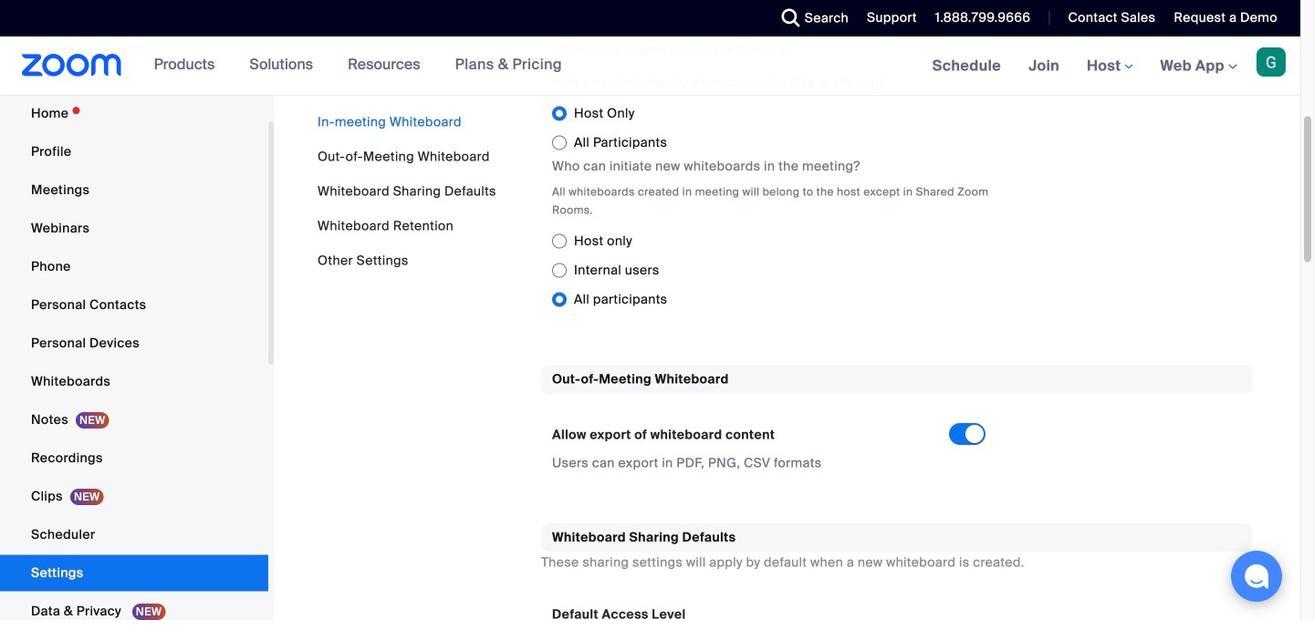 Task type: locate. For each thing, give the bounding box(es) containing it.
menu bar
[[318, 113, 496, 270]]

banner
[[0, 37, 1300, 96]]

profile picture image
[[1257, 47, 1286, 77]]

meetings navigation
[[919, 37, 1300, 96]]

0 vertical spatial option group
[[552, 99, 1000, 157]]

out-of-meeting whiteboard element
[[541, 365, 1252, 494]]

option group
[[552, 99, 1000, 157], [552, 227, 1000, 314]]

1 vertical spatial option group
[[552, 227, 1000, 314]]

whiteboard sharing defaults element
[[541, 524, 1252, 621]]



Task type: describe. For each thing, give the bounding box(es) containing it.
product information navigation
[[140, 37, 576, 95]]

open chat image
[[1244, 564, 1269, 590]]

2 option group from the top
[[552, 227, 1000, 314]]

personal menu menu
[[0, 95, 268, 621]]

1 option group from the top
[[552, 99, 1000, 157]]

zoom logo image
[[22, 54, 122, 77]]



Task type: vqa. For each thing, say whether or not it's contained in the screenshot.
second option group from the bottom
yes



